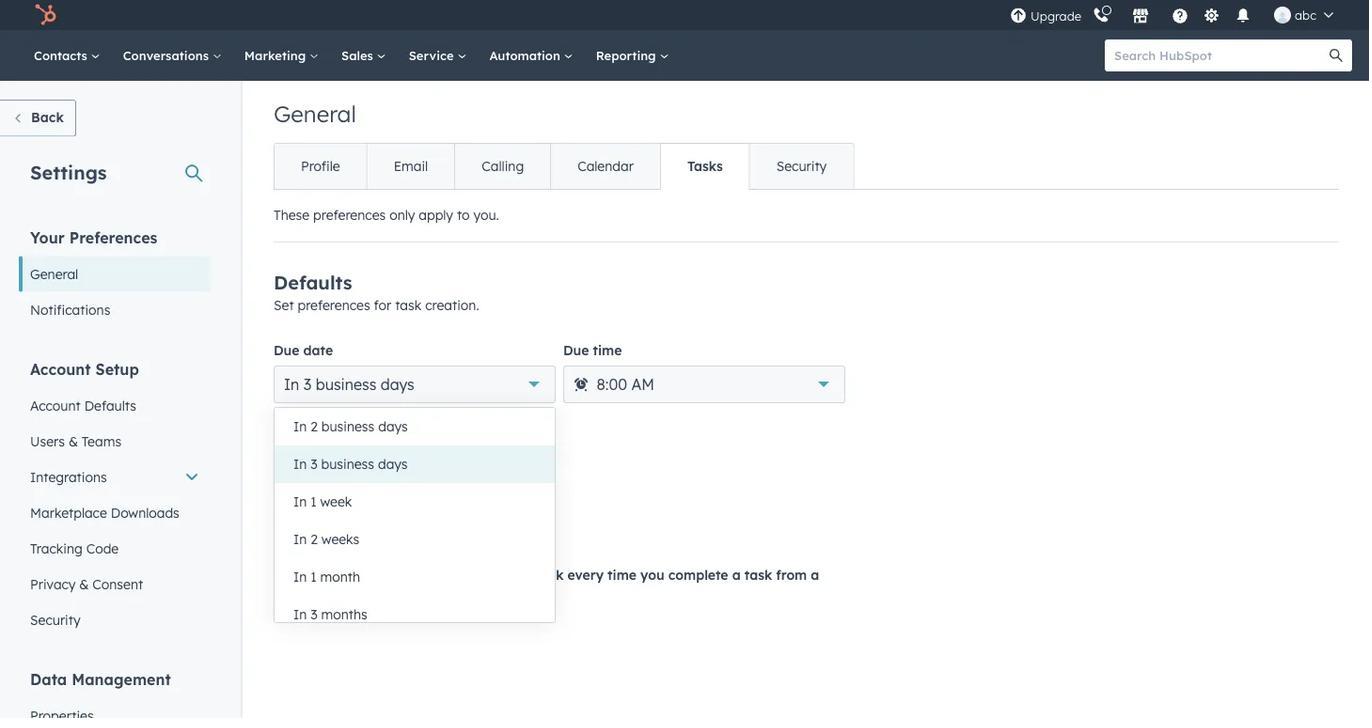Task type: vqa. For each thing, say whether or not it's contained in the screenshot.
the topmost Defaults
yes



Task type: describe. For each thing, give the bounding box(es) containing it.
month
[[320, 569, 360, 586]]

days for in 2 business days "button"
[[378, 419, 408, 435]]

in 2 weeks button
[[275, 521, 555, 559]]

settings image
[[1204, 8, 1221, 25]]

calling icon image
[[1093, 7, 1110, 24]]

days for in 3 business days button
[[378, 456, 408, 473]]

marketplace
[[30, 505, 107, 521]]

data management
[[30, 670, 171, 689]]

0 vertical spatial preferences
[[313, 207, 386, 223]]

users & teams link
[[19, 424, 211, 460]]

downloads
[[111, 505, 180, 521]]

help button
[[1165, 0, 1197, 30]]

privacy
[[30, 576, 76, 593]]

time inside get prompted to create a follow up task every time you complete a task from a list view
[[608, 567, 637, 584]]

1 a from the left
[[461, 567, 469, 584]]

0 vertical spatial to
[[457, 207, 470, 223]]

your preferences
[[30, 228, 157, 247]]

3 for in 3 business days button
[[311, 456, 318, 473]]

integrations
[[30, 469, 107, 485]]

in for in 2 weeks button at the left of the page
[[294, 531, 307, 548]]

consent
[[92, 576, 143, 593]]

1 for month
[[311, 569, 317, 586]]

defaults inside account setup element
[[84, 397, 136, 414]]

in 1 month button
[[275, 559, 555, 596]]

profile link
[[275, 144, 367, 189]]

reporting link
[[585, 30, 681, 81]]

teams
[[82, 433, 121, 450]]

in 3 business days inside dropdown button
[[284, 375, 415, 394]]

in 1 week button
[[275, 484, 555, 521]]

2 a from the left
[[732, 567, 741, 584]]

account setup
[[30, 360, 139, 379]]

integrations button
[[19, 460, 211, 495]]

tracking code
[[30, 540, 119, 557]]

weeks
[[322, 531, 360, 548]]

1 vertical spatial up
[[437, 530, 453, 546]]

no
[[284, 447, 305, 466]]

code
[[86, 540, 119, 557]]

marketing
[[244, 48, 310, 63]]

business for in 2 business days "button"
[[322, 419, 375, 435]]

hubspot image
[[34, 4, 56, 26]]

in 3 months button
[[275, 596, 555, 634]]

task inside defaults set preferences for task creation.
[[395, 297, 422, 314]]

reporting
[[596, 48, 660, 63]]

general link
[[19, 256, 211, 292]]

data management element
[[19, 669, 211, 719]]

users & teams
[[30, 433, 121, 450]]

profile
[[301, 158, 340, 175]]

you.
[[474, 207, 499, 223]]

get prompted to create a follow up task every time you complete a task from a list view
[[304, 567, 820, 606]]

navigation containing profile
[[274, 143, 854, 190]]

your preferences element
[[19, 227, 211, 328]]

settings
[[30, 160, 107, 184]]

settings link
[[1200, 5, 1224, 25]]

follow-up tasks set preferences for follow-up reminders.
[[274, 503, 521, 546]]

security for the right security 'link'
[[777, 158, 827, 175]]

up inside get prompted to create a follow up task every time you complete a task from a list view
[[516, 567, 532, 584]]

to inside get prompted to create a follow up task every time you complete a task from a list view
[[398, 567, 412, 584]]

marketplaces image
[[1133, 8, 1150, 25]]

data
[[30, 670, 67, 689]]

view
[[327, 590, 356, 606]]

for inside defaults set preferences for task creation.
[[374, 297, 392, 314]]

marketplace downloads link
[[19, 495, 211, 531]]

get
[[304, 567, 327, 584]]

contacts
[[34, 48, 91, 63]]

privacy & consent
[[30, 576, 143, 593]]

calendar link
[[550, 144, 660, 189]]

no reminder
[[284, 447, 373, 466]]

list
[[304, 590, 323, 606]]

these
[[274, 207, 310, 223]]

gary orlando image
[[1275, 7, 1292, 24]]

contacts link
[[23, 30, 112, 81]]

tracking code link
[[19, 531, 211, 567]]

automation link
[[478, 30, 585, 81]]

in inside dropdown button
[[284, 375, 299, 394]]

in for in 1 week button
[[294, 494, 307, 510]]

tasks
[[688, 158, 723, 175]]

in 1 month
[[294, 569, 360, 586]]

& for privacy
[[79, 576, 89, 593]]

in 2 business days
[[294, 419, 408, 435]]

days inside dropdown button
[[381, 375, 415, 394]]

conversations link
[[112, 30, 233, 81]]

sales
[[342, 48, 377, 63]]

2 horizontal spatial task
[[745, 567, 772, 584]]

in 3 months
[[294, 607, 368, 623]]

in 2 weeks
[[294, 531, 360, 548]]

conversations
[[123, 48, 212, 63]]

email link
[[367, 144, 455, 189]]

8:00 am
[[597, 375, 655, 394]]

2 for weeks
[[311, 531, 318, 548]]

list box containing in 2 business days
[[275, 408, 555, 634]]

in 3 business days button
[[275, 446, 555, 484]]

these preferences only apply to you.
[[274, 207, 499, 223]]

calling
[[482, 158, 524, 175]]

reminder
[[274, 414, 336, 430]]

service
[[409, 48, 458, 63]]

search button
[[1321, 40, 1353, 71]]

in for in 3 months button at the bottom left of page
[[294, 607, 307, 623]]

set inside defaults set preferences for task creation.
[[274, 297, 294, 314]]

only
[[390, 207, 415, 223]]

account defaults link
[[19, 388, 211, 424]]

reminder
[[309, 447, 373, 466]]

business inside dropdown button
[[316, 375, 377, 394]]

privacy & consent link
[[19, 567, 211, 603]]



Task type: locate. For each thing, give the bounding box(es) containing it.
in 3 business days button
[[274, 366, 556, 404]]

from
[[776, 567, 807, 584]]

due date
[[274, 342, 333, 359]]

0 vertical spatial &
[[69, 433, 78, 450]]

your
[[30, 228, 65, 247]]

preferences up date
[[298, 297, 370, 314]]

upgrade
[[1031, 8, 1082, 24]]

1 for from the top
[[374, 297, 392, 314]]

8:00 am button
[[563, 366, 846, 404]]

to
[[457, 207, 470, 223], [398, 567, 412, 584]]

security
[[777, 158, 827, 175], [30, 612, 81, 628]]

0 vertical spatial set
[[274, 297, 294, 314]]

abc
[[1295, 7, 1317, 23]]

setup
[[96, 360, 139, 379]]

list box
[[275, 408, 555, 634]]

in 3 business days
[[284, 375, 415, 394], [294, 456, 408, 473]]

preferences left only
[[313, 207, 386, 223]]

3 down due date
[[304, 375, 312, 394]]

set down 'follow-'
[[274, 530, 294, 546]]

3 right no at the left bottom
[[311, 456, 318, 473]]

no reminder button
[[274, 437, 556, 475]]

in up the list
[[294, 569, 307, 586]]

2
[[311, 419, 318, 435], [311, 531, 318, 548]]

0 vertical spatial account
[[30, 360, 91, 379]]

1 for week
[[311, 494, 317, 510]]

1 up the list
[[311, 569, 317, 586]]

0 vertical spatial 3
[[304, 375, 312, 394]]

2 inside in 2 business days "button"
[[311, 419, 318, 435]]

2 set from the top
[[274, 530, 294, 546]]

2 up no reminder
[[311, 419, 318, 435]]

in 3 business days up in 2 business days
[[284, 375, 415, 394]]

tracking
[[30, 540, 83, 557]]

months
[[321, 607, 368, 623]]

0 vertical spatial 1
[[311, 494, 317, 510]]

for left creation.
[[374, 297, 392, 314]]

2 down 'follow-'
[[311, 531, 318, 548]]

in inside "button"
[[294, 419, 307, 435]]

defaults up date
[[274, 271, 352, 294]]

account defaults
[[30, 397, 136, 414]]

1 vertical spatial to
[[398, 567, 412, 584]]

a right complete
[[732, 567, 741, 584]]

days down in 2 business days "button"
[[378, 456, 408, 473]]

2 vertical spatial days
[[378, 456, 408, 473]]

business inside "button"
[[322, 419, 375, 435]]

week
[[320, 494, 352, 510]]

1 left week
[[311, 494, 317, 510]]

2 2 from the top
[[311, 531, 318, 548]]

days inside "button"
[[378, 419, 408, 435]]

1 vertical spatial security
[[30, 612, 81, 628]]

2 inside in 2 weeks button
[[311, 531, 318, 548]]

search image
[[1330, 49, 1343, 62]]

1 2 from the top
[[311, 419, 318, 435]]

0 vertical spatial 2
[[311, 419, 318, 435]]

time left the you
[[608, 567, 637, 584]]

due time
[[563, 342, 622, 359]]

task left the every
[[536, 567, 564, 584]]

tasks link
[[660, 144, 749, 189]]

1 vertical spatial general
[[30, 266, 78, 282]]

back
[[31, 109, 64, 126]]

menu containing abc
[[1009, 0, 1347, 30]]

for inside follow-up tasks set preferences for follow-up reminders.
[[374, 530, 392, 546]]

0 horizontal spatial defaults
[[84, 397, 136, 414]]

&
[[69, 433, 78, 450], [79, 576, 89, 593]]

3 down the list
[[311, 607, 318, 623]]

in 1 week
[[294, 494, 352, 510]]

account up users
[[30, 397, 81, 414]]

in down 'follow-'
[[294, 531, 307, 548]]

1 vertical spatial time
[[608, 567, 637, 584]]

security inside account setup element
[[30, 612, 81, 628]]

1 vertical spatial 1
[[311, 569, 317, 586]]

1
[[311, 494, 317, 510], [311, 569, 317, 586]]

1 horizontal spatial due
[[563, 342, 589, 359]]

in left week
[[294, 494, 307, 510]]

1 horizontal spatial security
[[777, 158, 827, 175]]

account for account setup
[[30, 360, 91, 379]]

abc button
[[1263, 0, 1345, 30]]

1 horizontal spatial general
[[274, 100, 356, 128]]

in 2 business days button
[[275, 408, 555, 446]]

1 horizontal spatial up
[[437, 530, 453, 546]]

tasks
[[372, 503, 422, 527]]

general up profile
[[274, 100, 356, 128]]

marketplaces button
[[1121, 0, 1161, 30]]

for
[[374, 297, 392, 314], [374, 530, 392, 546]]

notifications
[[30, 301, 110, 318]]

0 horizontal spatial task
[[395, 297, 422, 314]]

0 vertical spatial days
[[381, 375, 415, 394]]

2 account from the top
[[30, 397, 81, 414]]

in down the list
[[294, 607, 307, 623]]

email
[[394, 158, 428, 175]]

users
[[30, 433, 65, 450]]

in down due date
[[284, 375, 299, 394]]

0 horizontal spatial &
[[69, 433, 78, 450]]

business inside button
[[321, 456, 374, 473]]

0 vertical spatial security
[[777, 158, 827, 175]]

you
[[641, 567, 665, 584]]

days inside button
[[378, 456, 408, 473]]

up right the follow
[[516, 567, 532, 584]]

2 vertical spatial business
[[321, 456, 374, 473]]

in for in 1 month button
[[294, 569, 307, 586]]

account up the account defaults
[[30, 360, 91, 379]]

general down 'your'
[[30, 266, 78, 282]]

account setup element
[[19, 359, 211, 638]]

0 horizontal spatial to
[[398, 567, 412, 584]]

for down tasks
[[374, 530, 392, 546]]

account
[[30, 360, 91, 379], [30, 397, 81, 414]]

0 vertical spatial time
[[593, 342, 622, 359]]

follow-
[[395, 530, 437, 546]]

set inside follow-up tasks set preferences for follow-up reminders.
[[274, 530, 294, 546]]

1 set from the top
[[274, 297, 294, 314]]

2 for from the top
[[374, 530, 392, 546]]

prompted
[[331, 567, 395, 584]]

& right users
[[69, 433, 78, 450]]

1 vertical spatial business
[[322, 419, 375, 435]]

due for due date
[[274, 342, 300, 359]]

0 vertical spatial for
[[374, 297, 392, 314]]

0 horizontal spatial due
[[274, 342, 300, 359]]

2 horizontal spatial a
[[811, 567, 820, 584]]

3 inside dropdown button
[[304, 375, 312, 394]]

0 vertical spatial general
[[274, 100, 356, 128]]

in
[[284, 375, 299, 394], [294, 419, 307, 435], [294, 456, 307, 473], [294, 494, 307, 510], [294, 531, 307, 548], [294, 569, 307, 586], [294, 607, 307, 623]]

days up in 2 business days "button"
[[381, 375, 415, 394]]

& right privacy
[[79, 576, 89, 593]]

calling link
[[455, 144, 550, 189]]

notifications link
[[19, 292, 211, 328]]

2 due from the left
[[563, 342, 589, 359]]

follow
[[473, 567, 512, 584]]

2 vertical spatial preferences
[[298, 530, 370, 546]]

date
[[303, 342, 333, 359]]

up up create
[[437, 530, 453, 546]]

2 vertical spatial 3
[[311, 607, 318, 623]]

1 vertical spatial &
[[79, 576, 89, 593]]

1 inside in 1 month button
[[311, 569, 317, 586]]

0 vertical spatial up
[[343, 503, 367, 527]]

upgrade image
[[1010, 8, 1027, 25]]

up
[[343, 503, 367, 527], [437, 530, 453, 546], [516, 567, 532, 584]]

2 for business
[[311, 419, 318, 435]]

a right from
[[811, 567, 820, 584]]

1 vertical spatial 2
[[311, 531, 318, 548]]

security for the bottom security 'link'
[[30, 612, 81, 628]]

in 3 business days inside button
[[294, 456, 408, 473]]

business for in 3 business days button
[[321, 456, 374, 473]]

preferences inside follow-up tasks set preferences for follow-up reminders.
[[298, 530, 370, 546]]

apply
[[419, 207, 453, 223]]

account for account defaults
[[30, 397, 81, 414]]

defaults up users & teams link
[[84, 397, 136, 414]]

in 3 business days down in 2 business days
[[294, 456, 408, 473]]

help image
[[1172, 8, 1189, 25]]

1 1 from the top
[[311, 494, 317, 510]]

marketing link
[[233, 30, 330, 81]]

0 vertical spatial security link
[[749, 144, 854, 189]]

3 for in 3 months button at the bottom left of page
[[311, 607, 318, 623]]

defaults set preferences for task creation.
[[274, 271, 479, 314]]

a
[[461, 567, 469, 584], [732, 567, 741, 584], [811, 567, 820, 584]]

creation.
[[425, 297, 479, 314]]

menu
[[1009, 0, 1347, 30]]

1 vertical spatial in 3 business days
[[294, 456, 408, 473]]

preferences down 'follow-'
[[298, 530, 370, 546]]

hubspot link
[[23, 4, 71, 26]]

days up no reminder "popup button"
[[378, 419, 408, 435]]

1 account from the top
[[30, 360, 91, 379]]

task left creation.
[[395, 297, 422, 314]]

1 horizontal spatial task
[[536, 567, 564, 584]]

1 vertical spatial preferences
[[298, 297, 370, 314]]

in up no at the left bottom
[[294, 419, 307, 435]]

sales link
[[330, 30, 398, 81]]

preferences inside defaults set preferences for task creation.
[[298, 297, 370, 314]]

task left from
[[745, 567, 772, 584]]

2 vertical spatial up
[[516, 567, 532, 584]]

1 horizontal spatial to
[[457, 207, 470, 223]]

0 horizontal spatial security
[[30, 612, 81, 628]]

1 vertical spatial security link
[[19, 603, 211, 638]]

business down in 2 business days
[[321, 456, 374, 473]]

1 horizontal spatial security link
[[749, 144, 854, 189]]

set up due date
[[274, 297, 294, 314]]

up up weeks
[[343, 503, 367, 527]]

complete
[[669, 567, 729, 584]]

1 vertical spatial defaults
[[84, 397, 136, 414]]

business up in 2 business days
[[316, 375, 377, 394]]

time up 8:00
[[593, 342, 622, 359]]

1 inside in 1 week button
[[311, 494, 317, 510]]

0 vertical spatial business
[[316, 375, 377, 394]]

calling icon button
[[1086, 3, 1118, 28]]

1 vertical spatial 3
[[311, 456, 318, 473]]

1 vertical spatial account
[[30, 397, 81, 414]]

calendar
[[578, 158, 634, 175]]

0 horizontal spatial security link
[[19, 603, 211, 638]]

0 horizontal spatial up
[[343, 503, 367, 527]]

1 due from the left
[[274, 342, 300, 359]]

in for in 2 business days "button"
[[294, 419, 307, 435]]

1 vertical spatial days
[[378, 419, 408, 435]]

1 horizontal spatial a
[[732, 567, 741, 584]]

0 horizontal spatial a
[[461, 567, 469, 584]]

automation
[[490, 48, 564, 63]]

security link
[[749, 144, 854, 189], [19, 603, 211, 638]]

3 a from the left
[[811, 567, 820, 584]]

1 horizontal spatial defaults
[[274, 271, 352, 294]]

& for users
[[69, 433, 78, 450]]

task
[[395, 297, 422, 314], [536, 567, 564, 584], [745, 567, 772, 584]]

due for due time
[[563, 342, 589, 359]]

to left create
[[398, 567, 412, 584]]

2 1 from the top
[[311, 569, 317, 586]]

management
[[72, 670, 171, 689]]

defaults
[[274, 271, 352, 294], [84, 397, 136, 414]]

security inside navigation
[[777, 158, 827, 175]]

in for in 3 business days button
[[294, 456, 307, 473]]

2 horizontal spatial up
[[516, 567, 532, 584]]

create
[[416, 567, 457, 584]]

in left reminder
[[294, 456, 307, 473]]

days
[[381, 375, 415, 394], [378, 419, 408, 435], [378, 456, 408, 473]]

preferences
[[313, 207, 386, 223], [298, 297, 370, 314], [298, 530, 370, 546]]

a left the follow
[[461, 567, 469, 584]]

0 horizontal spatial general
[[30, 266, 78, 282]]

preferences
[[69, 228, 157, 247]]

defaults inside defaults set preferences for task creation.
[[274, 271, 352, 294]]

0 vertical spatial in 3 business days
[[284, 375, 415, 394]]

general inside your preferences element
[[30, 266, 78, 282]]

1 vertical spatial for
[[374, 530, 392, 546]]

service link
[[398, 30, 478, 81]]

Search HubSpot search field
[[1105, 40, 1336, 71]]

marketplace downloads
[[30, 505, 180, 521]]

back link
[[0, 100, 76, 137]]

am
[[632, 375, 655, 394]]

1 horizontal spatial &
[[79, 576, 89, 593]]

1 vertical spatial set
[[274, 530, 294, 546]]

0 vertical spatial defaults
[[274, 271, 352, 294]]

every
[[568, 567, 604, 584]]

8:00
[[597, 375, 627, 394]]

to left the you.
[[457, 207, 470, 223]]

navigation
[[274, 143, 854, 190]]

notifications image
[[1235, 8, 1252, 25]]

business up reminder
[[322, 419, 375, 435]]



